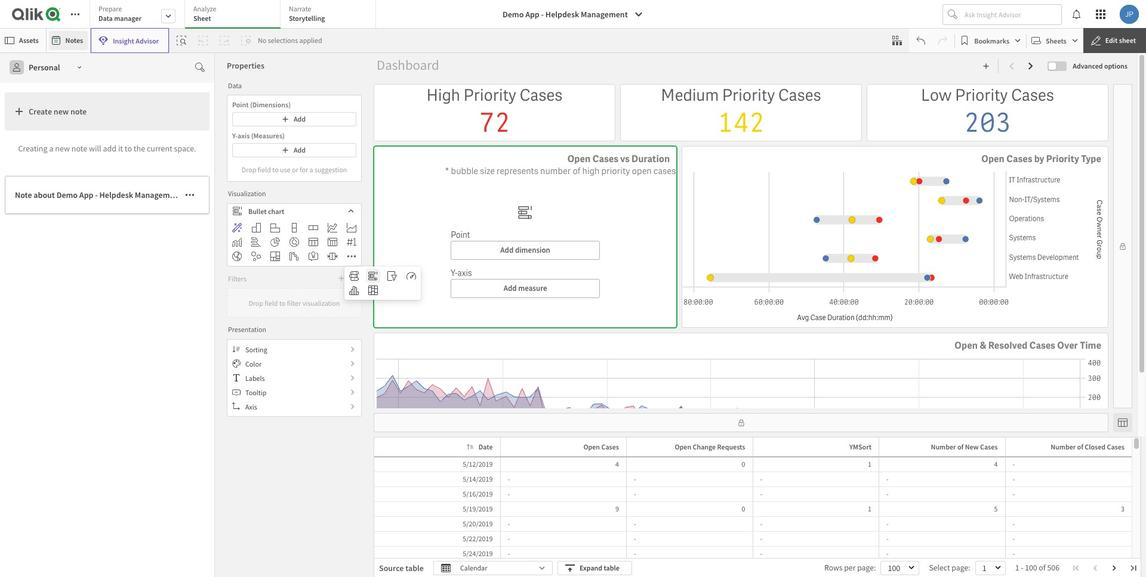 Task type: describe. For each thing, give the bounding box(es) containing it.
color
[[245, 360, 261, 369]]

number
[[540, 166, 571, 177]]

narrate storytelling
[[289, 4, 325, 23]]

2 4 from the left
[[994, 460, 998, 469]]

open for cases
[[954, 340, 978, 352]]

more image
[[347, 252, 356, 261]]

bookmarks button
[[958, 31, 1024, 50]]

open inside open cases button
[[583, 443, 600, 452]]

open change requests
[[675, 443, 745, 452]]

open cases vs duration * bubble size represents number of high priority open cases
[[445, 153, 676, 177]]

tab list containing prepare
[[90, 0, 380, 30]]

kpi image
[[347, 238, 356, 247]]

chart
[[268, 207, 284, 216]]

autochart image
[[232, 223, 242, 233]]

bar for bar add dimension
[[451, 230, 463, 241]]

bookmarks
[[974, 36, 1009, 45]]

visualization
[[228, 189, 266, 198]]

medium
[[661, 85, 719, 106]]

height for height add measure
[[451, 268, 475, 279]]

create new note button
[[5, 93, 210, 131]]

demo inside "demo app - helpdesk management" button
[[503, 9, 524, 20]]

open cases by priority type
[[981, 153, 1101, 166]]

pie chart image
[[270, 238, 280, 247]]

date button
[[463, 441, 498, 455]]

no selections applied
[[258, 36, 322, 45]]

assets
[[19, 36, 39, 45]]

hide source table viewer image
[[1118, 418, 1128, 428]]

type
[[1081, 153, 1101, 166]]

storytelling
[[289, 14, 325, 23]]

1 : from the left
[[874, 563, 876, 573]]

open cases
[[583, 443, 619, 452]]

(measures)
[[254, 131, 288, 140]]

filter pane image
[[387, 272, 397, 281]]

properties
[[227, 60, 264, 71]]

map image
[[232, 252, 242, 261]]

of inside open cases vs duration * bubble size represents number of high priority open cases
[[573, 166, 580, 177]]

1 vertical spatial note
[[71, 143, 87, 154]]

go to the first page image
[[1073, 565, 1080, 572]]

nl insights image
[[309, 252, 318, 261]]

box plot image
[[328, 252, 337, 261]]

open inside open change requests button
[[675, 443, 691, 452]]

create new note
[[29, 106, 87, 117]]

cases inside the high priority cases 72
[[520, 85, 563, 106]]

expand
[[580, 564, 602, 573]]

sheets
[[1046, 36, 1067, 45]]

priority for 142
[[722, 85, 775, 106]]

color button
[[227, 357, 361, 371]]

number for number of new cases
[[931, 443, 956, 452]]

horizontal combo chart image
[[251, 238, 261, 247]]

bar (dimensions)
[[232, 100, 285, 109]]

low
[[921, 85, 952, 106]]

labels
[[245, 374, 265, 383]]

demo app - helpdesk management
[[503, 9, 628, 20]]

priority right by
[[1046, 153, 1079, 166]]

open & resolved cases over time
[[954, 340, 1101, 352]]

2 vertical spatial 1
[[1015, 563, 1019, 573]]

advanced options
[[1073, 61, 1128, 70]]

go to the last page image
[[1130, 565, 1137, 572]]

pivot table image
[[328, 238, 337, 247]]

next sheet: performance image
[[1026, 61, 1036, 71]]

of left 506
[[1039, 563, 1046, 573]]

create
[[29, 106, 52, 117]]

cases inside button
[[980, 443, 998, 452]]

high priority cases 72
[[426, 85, 563, 140]]

waterfall chart image
[[289, 252, 299, 261]]

1 vertical spatial new
[[55, 143, 70, 154]]

treemap image
[[270, 252, 280, 261]]

axis
[[245, 403, 257, 412]]

expand table button
[[557, 562, 632, 576]]

sheet
[[1119, 36, 1136, 45]]

requests
[[717, 443, 745, 452]]

bar for bar (dimensions)
[[232, 100, 243, 109]]

1 vertical spatial management
[[135, 190, 182, 201]]

no
[[258, 36, 266, 45]]

rows
[[824, 563, 843, 573]]

number of closed cases button
[[1035, 441, 1129, 455]]

mekko chart image
[[368, 286, 378, 295]]

create new sheet image
[[983, 63, 990, 70]]

height add measure
[[451, 268, 547, 294]]

cases inside low priority cases 203
[[1011, 85, 1054, 106]]

Ask Insight Advisor text field
[[962, 5, 1061, 24]]

(dimensions)
[[244, 100, 285, 109]]

note inside create new note button
[[70, 106, 87, 117]]

expand table
[[580, 564, 619, 573]]

table for source table
[[405, 563, 424, 574]]

prepare
[[98, 4, 122, 13]]

add button for bar (dimensions)
[[232, 112, 356, 127]]

a
[[49, 143, 53, 154]]

0 vertical spatial management
[[581, 9, 628, 20]]

5/12/2019
[[463, 460, 493, 469]]

2023)
[[238, 190, 258, 201]]

sheets button
[[1029, 31, 1081, 50]]

2 page from the left
[[952, 563, 968, 573]]

0 horizontal spatial app
[[79, 190, 93, 201]]

vs
[[620, 153, 630, 166]]

note about demo app - helpdesk management (november 16, 2023) button
[[5, 176, 258, 214]]

cases inside open cases vs duration * bubble size represents number of high priority open cases
[[592, 153, 618, 166]]

5/19/2019
[[463, 505, 493, 514]]

search notes image
[[195, 63, 205, 72]]

note about demo app - helpdesk management (november 16, 2023)
[[15, 190, 258, 201]]

histogram image
[[349, 286, 359, 295]]

priority
[[601, 166, 630, 177]]

demo inside note about demo app - helpdesk management (november 16, 2023) button
[[57, 190, 78, 201]]

go to the next page image
[[1111, 565, 1118, 572]]

creating
[[18, 143, 48, 154]]

table image
[[309, 238, 318, 247]]

over
[[1057, 340, 1078, 352]]

select
[[929, 563, 950, 573]]

change
[[693, 443, 716, 452]]

ymsort
[[849, 443, 871, 452]]

5/20/2019
[[463, 520, 493, 529]]

1 horizontal spatial data
[[228, 81, 242, 90]]

open cases button
[[568, 441, 624, 455]]

prepare data manager
[[98, 4, 141, 23]]

vertical combo chart image
[[232, 238, 242, 247]]

1 vertical spatial click to unlock sheet layout image
[[737, 420, 745, 427]]

data inside prepare data manager
[[98, 14, 113, 23]]

*
[[445, 166, 449, 177]]

table for expand table
[[604, 564, 619, 573]]

per
[[844, 563, 856, 573]]

vertical stacked bar chart image
[[289, 223, 299, 233]]

tooltip button
[[227, 386, 361, 400]]

go to the previous page image
[[1092, 565, 1099, 572]]

0 for 9
[[742, 505, 745, 514]]

by
[[1034, 153, 1044, 166]]

size
[[480, 166, 495, 177]]

note
[[15, 190, 32, 201]]

manager
[[114, 14, 141, 23]]

0 for 4
[[742, 460, 745, 469]]

bubble
[[451, 166, 478, 177]]

scatter plot image
[[251, 252, 261, 261]]

gauge image
[[406, 272, 416, 281]]

1 horizontal spatial click to unlock sheet layout image
[[1119, 243, 1126, 250]]

source
[[379, 563, 404, 574]]



Task type: vqa. For each thing, say whether or not it's contained in the screenshot.
evaluation to the top
no



Task type: locate. For each thing, give the bounding box(es) containing it.
0 vertical spatial 0
[[742, 460, 745, 469]]

1 vertical spatial height
[[451, 268, 475, 279]]

1 horizontal spatial page
[[952, 563, 968, 573]]

5/24/2019
[[463, 550, 493, 559]]

the
[[134, 143, 145, 154]]

table inside button
[[604, 564, 619, 573]]

priority inside the high priority cases 72
[[463, 85, 516, 106]]

0 horizontal spatial 4
[[615, 460, 619, 469]]

number of new cases
[[931, 443, 998, 452]]

note
[[70, 106, 87, 117], [71, 143, 87, 154]]

assets button
[[2, 31, 43, 50]]

0 horizontal spatial data
[[98, 14, 113, 23]]

1 vertical spatial data
[[228, 81, 242, 90]]

high
[[582, 166, 600, 177]]

distribution plot image
[[349, 272, 359, 281]]

1 horizontal spatial height
[[451, 268, 475, 279]]

dashboard
[[377, 56, 439, 73]]

height (measures)
[[232, 131, 288, 140]]

1 horizontal spatial bar
[[451, 230, 463, 241]]

page right the select
[[952, 563, 968, 573]]

data down prepare
[[98, 14, 113, 23]]

number for number of closed cases
[[1051, 443, 1076, 452]]

will
[[89, 143, 101, 154]]

5/22/2019
[[463, 535, 493, 544]]

of left high
[[573, 166, 580, 177]]

0 vertical spatial app
[[525, 9, 539, 20]]

click to unlock sheet layout image
[[1119, 243, 1126, 250], [737, 420, 745, 427]]

72
[[479, 106, 510, 140]]

of left new
[[957, 443, 964, 452]]

open
[[567, 153, 591, 166], [981, 153, 1004, 166], [954, 340, 978, 352], [583, 443, 600, 452], [675, 443, 691, 452]]

2 number from the left
[[1051, 443, 1076, 452]]

priority down create new sheet icon
[[955, 85, 1008, 106]]

represents
[[497, 166, 538, 177]]

1 4 from the left
[[615, 460, 619, 469]]

priority inside low priority cases 203
[[955, 85, 1008, 106]]

priority inside medium priority cases 142
[[722, 85, 775, 106]]

horizontal stacked bar chart image
[[309, 223, 318, 233]]

1 horizontal spatial 4
[[994, 460, 998, 469]]

0 horizontal spatial height
[[232, 131, 253, 140]]

142
[[717, 106, 765, 140]]

&
[[980, 340, 986, 352]]

priority for 203
[[955, 85, 1008, 106]]

1 horizontal spatial number
[[1051, 443, 1076, 452]]

analyze
[[193, 4, 216, 13]]

new inside button
[[54, 106, 69, 117]]

: right the select
[[968, 563, 970, 573]]

tooltip
[[245, 388, 266, 397]]

bullet chart
[[248, 207, 284, 216]]

data down properties
[[228, 81, 242, 90]]

tab list
[[90, 0, 380, 30]]

selections
[[268, 36, 298, 45]]

0 vertical spatial data
[[98, 14, 113, 23]]

1 vertical spatial 0
[[742, 505, 745, 514]]

16,
[[225, 190, 236, 201]]

1 vertical spatial add button
[[232, 143, 356, 158]]

1 horizontal spatial management
[[581, 9, 628, 20]]

date
[[479, 443, 493, 452]]

1 vertical spatial helpdesk
[[99, 190, 133, 201]]

1 number from the left
[[931, 443, 956, 452]]

applied
[[299, 36, 322, 45]]

new
[[54, 106, 69, 117], [55, 143, 70, 154]]

priority right high
[[463, 85, 516, 106]]

open inside open cases vs duration * bubble size represents number of high priority open cases
[[567, 153, 591, 166]]

number inside number of closed cases button
[[1051, 443, 1076, 452]]

analyze sheet
[[193, 4, 216, 23]]

0 vertical spatial 1
[[868, 460, 871, 469]]

1 horizontal spatial demo
[[503, 9, 524, 20]]

current
[[147, 143, 172, 154]]

time
[[1080, 340, 1101, 352]]

low priority cases 203
[[921, 85, 1054, 140]]

1 horizontal spatial :
[[968, 563, 970, 573]]

presentation
[[228, 325, 266, 334]]

1
[[868, 460, 871, 469], [868, 505, 871, 514], [1015, 563, 1019, 573]]

height for height (measures)
[[232, 131, 253, 140]]

about
[[34, 190, 55, 201]]

0 vertical spatial demo
[[503, 9, 524, 20]]

0 horizontal spatial :
[[874, 563, 876, 573]]

-
[[541, 9, 544, 20], [95, 190, 98, 201], [1013, 460, 1015, 469], [508, 475, 510, 484], [634, 475, 636, 484], [760, 475, 762, 484], [886, 475, 889, 484], [1013, 475, 1015, 484], [508, 490, 510, 499], [634, 490, 636, 499], [760, 490, 762, 499], [886, 490, 889, 499], [1013, 490, 1015, 499], [508, 520, 510, 529], [634, 520, 636, 529], [760, 520, 762, 529], [886, 520, 889, 529], [1013, 520, 1015, 529], [508, 535, 510, 544], [634, 535, 636, 544], [760, 535, 762, 544], [886, 535, 889, 544], [1013, 535, 1015, 544], [508, 550, 510, 559], [634, 550, 636, 559], [760, 550, 762, 559], [886, 550, 889, 559], [1013, 550, 1015, 559], [1021, 563, 1023, 573]]

selections tool image
[[893, 36, 902, 45]]

4 down number of new cases
[[994, 460, 998, 469]]

priority right medium
[[722, 85, 775, 106]]

select page :
[[929, 563, 970, 573]]

: right the 'per'
[[874, 563, 876, 573]]

showing 101 rows and 6 columns. use arrow keys to navigate in table cells and tab to move to pagination controls. for the full range of keyboard navigation, see the documentation. element
[[374, 438, 1132, 578]]

closed
[[1085, 443, 1105, 452]]

height left (measures)
[[232, 131, 253, 140]]

it
[[118, 143, 123, 154]]

2 : from the left
[[968, 563, 970, 573]]

number of closed cases
[[1051, 443, 1125, 452]]

height inside height add measure
[[451, 268, 475, 279]]

height down bar add dimension
[[451, 268, 475, 279]]

donut chart image
[[289, 238, 299, 247]]

add dimension button
[[451, 241, 600, 260]]

advanced
[[1073, 61, 1103, 70]]

add
[[294, 115, 306, 124], [294, 146, 306, 155], [500, 245, 513, 256], [504, 284, 517, 294]]

new right 'a'
[[55, 143, 70, 154]]

of
[[573, 166, 580, 177], [957, 443, 964, 452], [1077, 443, 1083, 452], [1039, 563, 1046, 573]]

rows per page :
[[824, 563, 876, 573]]

add
[[103, 143, 116, 154]]

0 vertical spatial new
[[54, 106, 69, 117]]

sorting button
[[227, 343, 361, 357]]

203
[[964, 106, 1011, 140]]

0 vertical spatial note
[[70, 106, 87, 117]]

measure
[[518, 284, 547, 294]]

application containing 72
[[0, 0, 1146, 578]]

1 add button from the top
[[232, 112, 356, 127]]

0 vertical spatial helpdesk
[[545, 9, 579, 20]]

1 vertical spatial app
[[79, 190, 93, 201]]

labels button
[[227, 371, 361, 386]]

0 horizontal spatial helpdesk
[[99, 190, 133, 201]]

0 horizontal spatial demo
[[57, 190, 78, 201]]

1 vertical spatial demo
[[57, 190, 78, 201]]

table
[[405, 563, 424, 574], [604, 564, 619, 573]]

add button up (measures)
[[232, 112, 356, 127]]

options
[[1104, 61, 1128, 70]]

add button for height (measures)
[[232, 143, 356, 158]]

bar inside bar add dimension
[[451, 230, 463, 241]]

number left new
[[931, 443, 956, 452]]

open for duration
[[567, 153, 591, 166]]

bullet
[[248, 207, 267, 216]]

0 horizontal spatial number
[[931, 443, 956, 452]]

note left will
[[71, 143, 87, 154]]

sorting
[[245, 345, 267, 354]]

line chart image
[[328, 223, 337, 233]]

0 vertical spatial height
[[232, 131, 253, 140]]

100
[[1025, 563, 1037, 573]]

notes button
[[49, 31, 88, 50]]

4 down open cases
[[615, 460, 619, 469]]

of inside button
[[957, 443, 964, 452]]

open change requests button
[[659, 441, 750, 455]]

duration
[[632, 153, 670, 166]]

bullet chart image
[[368, 272, 378, 281]]

add measure button
[[451, 279, 600, 299]]

0 vertical spatial click to unlock sheet layout image
[[1119, 243, 1126, 250]]

table right source
[[405, 563, 424, 574]]

1 for 5
[[868, 505, 871, 514]]

new right create
[[54, 106, 69, 117]]

cases
[[520, 85, 563, 106], [778, 85, 821, 106], [1011, 85, 1054, 106], [592, 153, 618, 166], [1006, 153, 1032, 166], [1029, 340, 1055, 352], [601, 443, 619, 452], [980, 443, 998, 452], [1107, 443, 1125, 452]]

1 vertical spatial 1
[[868, 505, 871, 514]]

number inside number of new cases button
[[931, 443, 956, 452]]

cases inside medium priority cases 142
[[778, 85, 821, 106]]

5/14/2019
[[463, 475, 493, 484]]

add inside height add measure
[[504, 284, 517, 294]]

of inside button
[[1077, 443, 1083, 452]]

personal button
[[5, 58, 89, 77]]

open for priority
[[981, 153, 1004, 166]]

1 0 from the top
[[742, 460, 745, 469]]

0 horizontal spatial click to unlock sheet layout image
[[737, 420, 745, 427]]

data
[[98, 14, 113, 23], [228, 81, 242, 90]]

0 horizontal spatial bar
[[232, 100, 243, 109]]

0 vertical spatial add button
[[232, 112, 356, 127]]

number left closed
[[1051, 443, 1076, 452]]

undo image
[[916, 36, 926, 45]]

add button
[[232, 112, 356, 127], [232, 143, 356, 158]]

page right the 'per'
[[857, 563, 874, 573]]

new
[[965, 443, 979, 452]]

area line chart image
[[347, 223, 356, 233]]

0 horizontal spatial page
[[857, 563, 874, 573]]

:
[[874, 563, 876, 573], [968, 563, 970, 573]]

0 horizontal spatial management
[[135, 190, 182, 201]]

dimension
[[515, 245, 550, 256]]

medium priority cases 142
[[661, 85, 821, 140]]

1 horizontal spatial app
[[525, 9, 539, 20]]

vertical grouped bar chart image
[[251, 223, 261, 233]]

0 horizontal spatial table
[[405, 563, 424, 574]]

table right expand on the right of page
[[604, 564, 619, 573]]

1 horizontal spatial helpdesk
[[545, 9, 579, 20]]

horizontal grouped bar chart image
[[270, 223, 280, 233]]

application
[[0, 0, 1146, 578]]

edit sheet
[[1105, 36, 1136, 45]]

number of new cases button
[[915, 441, 1002, 455]]

1 - 100 of 506
[[1015, 563, 1059, 573]]

1 for 4
[[868, 460, 871, 469]]

2 0 from the top
[[742, 505, 745, 514]]

axis button
[[227, 400, 361, 414]]

creating a new note will add it to the current space.
[[18, 143, 196, 154]]

bar add dimension
[[451, 230, 550, 256]]

1 horizontal spatial table
[[604, 564, 619, 573]]

high
[[426, 85, 460, 106]]

note right create
[[70, 106, 87, 117]]

2 add button from the top
[[232, 143, 356, 158]]

of left closed
[[1077, 443, 1083, 452]]

506
[[1047, 563, 1059, 573]]

1 page from the left
[[857, 563, 874, 573]]

0 vertical spatial bar
[[232, 100, 243, 109]]

5
[[994, 505, 998, 514]]

add inside bar add dimension
[[500, 245, 513, 256]]

priority for 72
[[463, 85, 516, 106]]

(november
[[183, 190, 224, 201]]

1 vertical spatial bar
[[451, 230, 463, 241]]

add button down (measures)
[[232, 143, 356, 158]]

bar
[[232, 100, 243, 109], [451, 230, 463, 241]]



